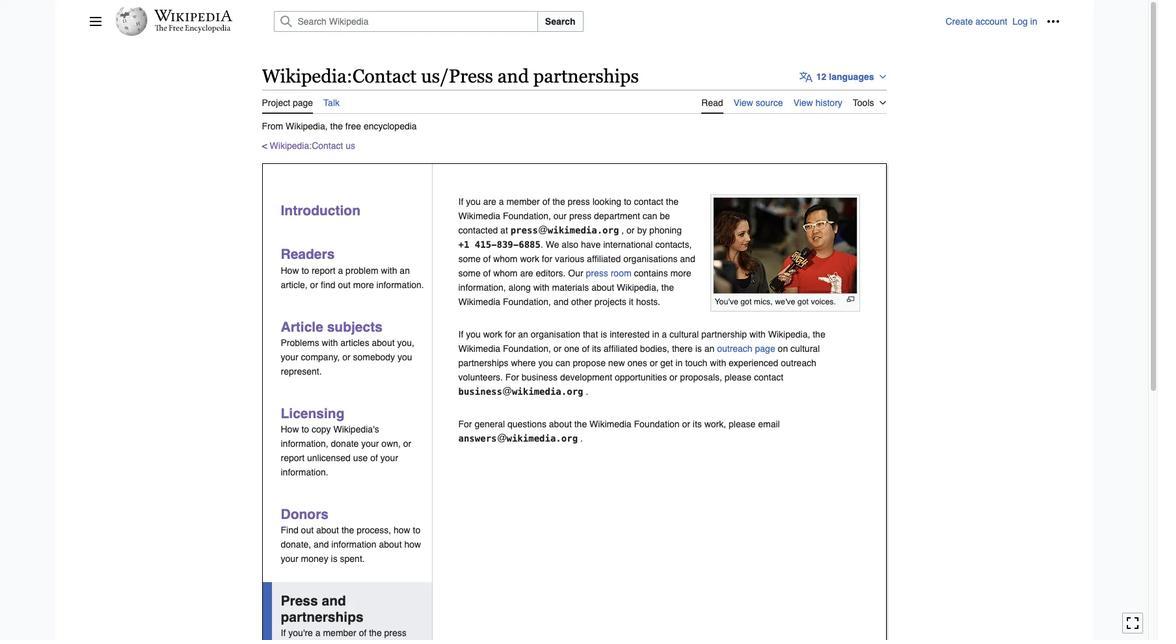 Task type: locate. For each thing, give the bounding box(es) containing it.
with right problem
[[381, 265, 397, 276]]

foundation, down along
[[503, 297, 551, 307]]

2 horizontal spatial wikipedia,
[[768, 329, 810, 339]]

partnerships inside press and partnerships if you're a member of the press
[[281, 610, 364, 626]]

information. down problem
[[376, 280, 424, 290]]

for inside . we also have international contacts, some of whom work for various affiliated organisations and some of whom are editors. our
[[542, 254, 553, 264]]

the inside if you work for an organisation that is interested in a cultural partnership with wikipedia, the wikimedia foundation, or one of its affiliated bodies, there is an
[[813, 329, 826, 339]]

more inside contains more information, along with materials about wikipedia, the wikimedia foundation, and other projects it hosts.
[[671, 268, 691, 278]]

donors find out about the process, how to donate, and information about how your money is spent.
[[281, 507, 421, 564]]

foundation, inside if you are a member of the press looking to contact the wikimedia foundation, our press department can be contacted at
[[503, 211, 551, 221]]

view
[[734, 97, 753, 108], [794, 97, 813, 108]]

@ image up we
[[538, 226, 548, 236]]

log in link
[[1013, 16, 1038, 27]]

1 whom from the top
[[493, 254, 518, 264]]

work inside . we also have international contacts, some of whom work for various affiliated organisations and some of whom are editors. our
[[520, 254, 539, 264]]

in inside if you work for an organisation that is interested in a cultural partnership with wikipedia, the wikimedia foundation, or one of its affiliated bodies, there is an
[[652, 329, 660, 339]]

wikipedia : contact us/press and partnerships
[[262, 66, 639, 87]]

your inside article subjects problems with articles about you, your company, or somebody you represent.
[[281, 352, 299, 362]]

how
[[394, 525, 410, 536], [404, 540, 421, 550]]

@ image
[[538, 226, 548, 236], [497, 434, 507, 444]]

view left history
[[794, 97, 813, 108]]

wikipedia image
[[154, 10, 232, 21]]

0 vertical spatial if
[[458, 196, 464, 207]]

and down the "contacts,"
[[680, 254, 695, 264]]

or inside licensing how to copy wikipedia's information, donate your own, or report unlicensed use of your information.
[[403, 439, 411, 449]]

1 vertical spatial wikipedia,
[[617, 282, 659, 293]]

where
[[511, 358, 536, 368]]

0 vertical spatial report
[[312, 265, 335, 276]]

there
[[672, 343, 693, 354]]

partnerships inside on cultural partnerships where you can propose new ones or get in touch with experienced outreach volunteers. for business development opportunities or proposals, please contact
[[458, 358, 509, 368]]

report up find
[[312, 265, 335, 276]]

2 foundation, from the top
[[503, 297, 551, 307]]

outreach down on
[[781, 358, 817, 368]]

1 some from the top
[[458, 254, 481, 264]]

report left unlicensed
[[281, 453, 305, 463]]

1 horizontal spatial .
[[578, 433, 583, 444]]

more inside 'readers how to report a problem with an article, or find out more information.'
[[353, 280, 374, 290]]

or left find
[[310, 280, 318, 290]]

how for readers
[[281, 265, 299, 276]]

article subjects link
[[281, 319, 383, 335]]

0 horizontal spatial can
[[556, 358, 570, 368]]

partnerships for cultural
[[458, 358, 509, 368]]

0 vertical spatial contact
[[634, 196, 664, 207]]

2 horizontal spatial in
[[1031, 16, 1038, 27]]

contacts,
[[656, 239, 692, 250]]

0 vertical spatial foundation,
[[503, 211, 551, 221]]

donors
[[281, 507, 329, 522]]

about down "process,"
[[379, 540, 402, 550]]

its inside if you work for an organisation that is interested in a cultural partnership with wikipedia, the wikimedia foundation, or one of its affiliated bodies, there is an
[[592, 343, 601, 354]]

work inside if you work for an organisation that is interested in a cultural partnership with wikipedia, the wikimedia foundation, or one of its affiliated bodies, there is an
[[483, 329, 503, 339]]

2 horizontal spatial is
[[695, 343, 702, 354]]

0 vertical spatial outreach
[[717, 343, 753, 354]]

or
[[627, 225, 635, 235], [310, 280, 318, 290], [554, 343, 562, 354], [342, 352, 351, 362], [650, 358, 658, 368], [670, 372, 678, 382], [682, 419, 690, 429], [403, 439, 411, 449]]

0 horizontal spatial information.
[[281, 467, 328, 478]]

1 vertical spatial page
[[755, 343, 775, 354]]

0 horizontal spatial are
[[483, 196, 496, 207]]

0 vertical spatial out
[[338, 280, 351, 290]]

1 view from the left
[[734, 97, 753, 108]]

0 horizontal spatial cultural
[[670, 329, 699, 339]]

1 horizontal spatial can
[[643, 211, 657, 221]]

about
[[592, 282, 614, 293], [372, 338, 395, 348], [549, 419, 572, 429], [316, 525, 339, 536], [379, 540, 402, 550]]

foundation,
[[503, 211, 551, 221], [503, 297, 551, 307], [503, 343, 551, 354]]

1 horizontal spatial report
[[312, 265, 335, 276]]

to right "process,"
[[413, 525, 421, 536]]

got right we've
[[798, 297, 809, 306]]

more down problem
[[353, 280, 374, 290]]

more
[[671, 268, 691, 278], [353, 280, 374, 290]]

cultural up there
[[670, 329, 699, 339]]

work
[[520, 254, 539, 264], [483, 329, 503, 339]]

0 vertical spatial cultural
[[670, 329, 699, 339]]

wikipedia, up it at the top right of the page
[[617, 282, 659, 293]]

0 horizontal spatial outreach
[[717, 343, 753, 354]]

3 foundation, from the top
[[503, 343, 551, 354]]

12 languages
[[817, 71, 874, 82]]

member inside press and partnerships if you're a member of the press
[[323, 628, 356, 639]]

1 horizontal spatial member
[[507, 196, 540, 207]]

the inside donors find out about the process, how to donate, and information about how your money is spent.
[[342, 525, 354, 536]]

1 vertical spatial is
[[695, 343, 702, 354]]

2 vertical spatial foundation,
[[503, 343, 551, 354]]

by
[[637, 225, 647, 235]]

for
[[506, 372, 519, 382], [458, 419, 472, 429]]

an up 'touch'
[[705, 343, 715, 354]]

1 horizontal spatial view
[[794, 97, 813, 108]]

cultural right on
[[791, 343, 820, 354]]

with down article subjects link
[[322, 338, 338, 348]]

to left copy
[[302, 424, 309, 435]]

information, inside contains more information, along with materials about wikipedia, the wikimedia foundation, and other projects it hosts.
[[458, 282, 506, 293]]

wikipedia:contact us link
[[270, 140, 355, 151]]

member down press and partnerships link
[[323, 628, 356, 639]]

in up 'bodies,'
[[652, 329, 660, 339]]

donate
[[331, 439, 359, 449]]

how inside 'readers how to report a problem with an article, or find out more information.'
[[281, 265, 299, 276]]

business down where
[[522, 372, 558, 382]]

12
[[817, 71, 827, 82]]

1 how from the top
[[281, 265, 299, 276]]

an
[[400, 265, 410, 276], [518, 329, 528, 339], [705, 343, 715, 354]]

a right you're
[[315, 628, 321, 639]]

<
[[262, 140, 267, 151]]

1 vertical spatial contact
[[754, 372, 784, 382]]

contact
[[353, 66, 417, 87]]

foundation
[[634, 419, 680, 429]]

out down donors
[[301, 525, 314, 536]]

1 vertical spatial partnerships
[[458, 358, 509, 368]]

1 horizontal spatial for
[[506, 372, 519, 382]]

proposals,
[[680, 372, 722, 382]]

0 horizontal spatial view
[[734, 97, 753, 108]]

you've
[[715, 297, 738, 306]]

1 vertical spatial information.
[[281, 467, 328, 478]]

how right "process,"
[[394, 525, 410, 536]]

your up use
[[361, 439, 379, 449]]

Search Wikipedia search field
[[274, 11, 538, 32]]

new
[[608, 358, 625, 368]]

in inside on cultural partnerships where you can propose new ones or get in touch with experienced outreach volunteers. for business development opportunities or proposals, please contact
[[676, 358, 683, 368]]

work up the volunteers.
[[483, 329, 503, 339]]

or inside 'readers how to report a problem with an article, or find out more information.'
[[310, 280, 318, 290]]

2 vertical spatial wikipedia,
[[768, 329, 810, 339]]

how up article,
[[281, 265, 299, 276]]

you right where
[[538, 358, 553, 368]]

you're
[[288, 628, 313, 639]]

is inside donors find out about the process, how to donate, and information about how your money is spent.
[[331, 554, 338, 564]]

0 horizontal spatial member
[[323, 628, 356, 639]]

got left mics,
[[741, 297, 752, 306]]

1 horizontal spatial is
[[601, 329, 607, 339]]

1 vertical spatial whom
[[493, 268, 518, 278]]

a up "at"
[[499, 196, 504, 207]]

your down donate,
[[281, 554, 299, 564]]

wikimedia.org down where
[[512, 386, 583, 397]]

its
[[592, 343, 601, 354], [693, 419, 702, 429]]

0 vertical spatial work
[[520, 254, 539, 264]]

you inside on cultural partnerships where you can propose new ones or get in touch with experienced outreach volunteers. for business development opportunities or proposals, please contact
[[538, 358, 553, 368]]

1 horizontal spatial outreach
[[781, 358, 817, 368]]

for up where
[[505, 329, 516, 339]]

1 vertical spatial work
[[483, 329, 503, 339]]

editors.
[[536, 268, 566, 278]]

or left work,
[[682, 419, 690, 429]]

for up @ image
[[506, 372, 519, 382]]

language progressive image
[[800, 70, 813, 83]]

department
[[594, 211, 640, 221]]

0 horizontal spatial work
[[483, 329, 503, 339]]

1 foundation, from the top
[[503, 211, 551, 221]]

partnerships for and
[[281, 610, 364, 626]]

out
[[338, 280, 351, 290], [301, 525, 314, 536]]

0 vertical spatial for
[[506, 372, 519, 382]]

1 horizontal spatial page
[[755, 343, 775, 354]]

to up department
[[624, 196, 632, 207]]

wikipedia, up the wikipedia:contact
[[286, 121, 328, 131]]

and inside press and partnerships if you're a member of the press
[[322, 594, 346, 609]]

of inside if you work for an organisation that is interested in a cultural partnership with wikipedia, the wikimedia foundation, or one of its affiliated bodies, there is an
[[582, 343, 590, 354]]

can inside on cultural partnerships where you can propose new ones or get in touch with experienced outreach volunteers. for business development opportunities or proposals, please contact
[[556, 358, 570, 368]]

0 vertical spatial .
[[541, 239, 543, 250]]

if inside if you work for an organisation that is interested in a cultural partnership with wikipedia, the wikimedia foundation, or one of its affiliated bodies, there is an
[[458, 329, 464, 339]]

1 vertical spatial in
[[652, 329, 660, 339]]

0 vertical spatial in
[[1031, 16, 1038, 27]]

1 vertical spatial for
[[505, 329, 516, 339]]

and inside . we also have international contacts, some of whom work for various affiliated organisations and some of whom are editors. our
[[680, 254, 695, 264]]

1 horizontal spatial business
[[522, 372, 558, 382]]

can down one
[[556, 358, 570, 368]]

@ image for answers
[[497, 434, 507, 444]]

2 vertical spatial if
[[281, 628, 286, 639]]

process,
[[357, 525, 391, 536]]

donors link
[[281, 507, 329, 522]]

0 horizontal spatial page
[[293, 97, 313, 108]]

in right log
[[1031, 16, 1038, 27]]

an right problem
[[400, 265, 410, 276]]

. left we
[[541, 239, 543, 250]]

with down editors. at left
[[533, 282, 550, 293]]

1 vertical spatial out
[[301, 525, 314, 536]]

if inside if you are a member of the press looking to contact the wikimedia foundation, our press department can be contacted at
[[458, 196, 464, 207]]

hosts.
[[636, 297, 661, 307]]

from
[[262, 121, 283, 131]]

affiliated up new
[[604, 343, 638, 354]]

create account log in
[[946, 16, 1038, 27]]

licensing how to copy wikipedia's information, donate your own, or report unlicensed use of your information.
[[281, 406, 411, 478]]

propose
[[573, 358, 606, 368]]

projects
[[595, 297, 627, 307]]

if inside press and partnerships if you're a member of the press
[[281, 628, 286, 639]]

1 vertical spatial some
[[458, 268, 481, 278]]

1 horizontal spatial contact
[[754, 372, 784, 382]]

,
[[622, 225, 624, 235]]

1 horizontal spatial information,
[[458, 282, 506, 293]]

how inside licensing how to copy wikipedia's information, donate your own, or report unlicensed use of your information.
[[281, 424, 299, 435]]

how
[[281, 265, 299, 276], [281, 424, 299, 435]]

at
[[500, 225, 508, 235]]

wikipedia, up on
[[768, 329, 810, 339]]

view source link
[[734, 90, 783, 112]]

0 horizontal spatial @ image
[[497, 434, 507, 444]]

work down 6885
[[520, 254, 539, 264]]

is right that
[[601, 329, 607, 339]]

ones
[[628, 358, 647, 368]]

0 vertical spatial affiliated
[[587, 254, 621, 264]]

0 horizontal spatial information,
[[281, 439, 328, 449]]

0 vertical spatial @ image
[[538, 226, 548, 236]]

wikipedia
[[262, 66, 347, 87]]

us/press
[[421, 66, 493, 87]]

2 horizontal spatial an
[[705, 343, 715, 354]]

1 horizontal spatial work
[[520, 254, 539, 264]]

0 horizontal spatial got
[[741, 297, 752, 306]]

0 horizontal spatial business
[[458, 386, 502, 397]]

are up along
[[520, 268, 533, 278]]

0 horizontal spatial out
[[301, 525, 314, 536]]

or left one
[[554, 343, 562, 354]]

outreach down partnership
[[717, 343, 753, 354]]

whom up along
[[493, 268, 518, 278]]

affiliated inside if you work for an organisation that is interested in a cultural partnership with wikipedia, the wikimedia foundation, or one of its affiliated bodies, there is an
[[604, 343, 638, 354]]

also
[[562, 239, 579, 250]]

some
[[458, 254, 481, 264], [458, 268, 481, 278]]

0 horizontal spatial in
[[652, 329, 660, 339]]

with up outreach page
[[750, 329, 766, 339]]

and inside donors find out about the process, how to donate, and information about how your money is spent.
[[314, 540, 329, 550]]

page
[[293, 97, 313, 108], [755, 343, 775, 354]]

that
[[583, 329, 598, 339]]

1 vertical spatial information,
[[281, 439, 328, 449]]

0 vertical spatial wikipedia,
[[286, 121, 328, 131]]

1 vertical spatial member
[[323, 628, 356, 639]]

0 vertical spatial please
[[725, 372, 752, 382]]

how right information
[[404, 540, 421, 550]]

2 whom from the top
[[493, 268, 518, 278]]

0 horizontal spatial report
[[281, 453, 305, 463]]

contact down experienced
[[754, 372, 784, 382]]

wikipedia, inside if you work for an organisation that is interested in a cultural partnership with wikipedia, the wikimedia foundation, or one of its affiliated bodies, there is an
[[768, 329, 810, 339]]

2 view from the left
[[794, 97, 813, 108]]

2 vertical spatial wikimedia.org
[[507, 433, 578, 444]]

2 how from the top
[[281, 424, 299, 435]]

menu image
[[89, 15, 102, 28]]

0 horizontal spatial for
[[505, 329, 516, 339]]

6885
[[519, 239, 541, 250]]

2 horizontal spatial .
[[583, 386, 588, 397]]

1 vertical spatial can
[[556, 358, 570, 368]]

2 vertical spatial in
[[676, 358, 683, 368]]

press inside press and partnerships if you're a member of the press
[[384, 628, 407, 639]]

about up somebody
[[372, 338, 395, 348]]

please right work,
[[729, 419, 756, 429]]

foundation, up where
[[503, 343, 551, 354]]

information,
[[458, 282, 506, 293], [281, 439, 328, 449]]

. down development
[[583, 386, 588, 397]]

a up 'bodies,'
[[662, 329, 667, 339]]

can
[[643, 211, 657, 221], [556, 358, 570, 368]]

1 horizontal spatial wikipedia,
[[617, 282, 659, 293]]

we've
[[775, 297, 795, 306]]

an up where
[[518, 329, 528, 339]]

affiliated up press room "link"
[[587, 254, 621, 264]]

1 horizontal spatial its
[[693, 419, 702, 429]]

page left on
[[755, 343, 775, 354]]

0 vertical spatial information,
[[458, 282, 506, 293]]

please down experienced
[[725, 372, 752, 382]]

for up editors. at left
[[542, 254, 553, 264]]

1 vertical spatial please
[[729, 419, 756, 429]]

information. inside 'readers how to report a problem with an article, or find out more information.'
[[376, 280, 424, 290]]

0 vertical spatial wikimedia.org
[[548, 225, 619, 235]]

an inside 'readers how to report a problem with an article, or find out more information.'
[[400, 265, 410, 276]]

with right 'touch'
[[710, 358, 726, 368]]

a
[[499, 196, 504, 207], [338, 265, 343, 276], [662, 329, 667, 339], [315, 628, 321, 639]]

contact inside on cultural partnerships where you can propose new ones or get in touch with experienced outreach volunteers. for business development opportunities or proposals, please contact
[[754, 372, 784, 382]]

you up the volunteers.
[[466, 329, 481, 339]]

outreach page
[[717, 343, 775, 354]]

information, left along
[[458, 282, 506, 293]]

view for view history
[[794, 97, 813, 108]]

business down the volunteers.
[[458, 386, 502, 397]]

wikimedia
[[458, 211, 500, 221], [458, 297, 500, 307], [458, 343, 500, 354], [590, 419, 632, 429]]

page down wikipedia
[[293, 97, 313, 108]]

0 vertical spatial more
[[671, 268, 691, 278]]

for up the answers
[[458, 419, 472, 429]]

a left problem
[[338, 265, 343, 276]]

unlicensed
[[307, 453, 351, 463]]

0 vertical spatial how
[[281, 265, 299, 276]]

you down you,
[[398, 352, 412, 362]]

if up the volunteers.
[[458, 329, 464, 339]]

tools
[[853, 97, 874, 108]]

your down the problems
[[281, 352, 299, 362]]

2 vertical spatial is
[[331, 554, 338, 564]]

whom
[[493, 254, 518, 264], [493, 268, 518, 278]]

contact up be
[[634, 196, 664, 207]]

@ image down general
[[497, 434, 507, 444]]

you up contacted at the left of page
[[466, 196, 481, 207]]

2 vertical spatial an
[[705, 343, 715, 354]]

of inside licensing how to copy wikipedia's information, donate your own, or report unlicensed use of your information.
[[370, 453, 378, 463]]

free
[[345, 121, 361, 131]]

1 horizontal spatial more
[[671, 268, 691, 278]]

the free encyclopedia image
[[155, 25, 231, 33]]

foundation, up "at"
[[503, 211, 551, 221]]

are
[[483, 196, 496, 207], [520, 268, 533, 278]]

0 vertical spatial an
[[400, 265, 410, 276]]

are up contacted at the left of page
[[483, 196, 496, 207]]

view left source
[[734, 97, 753, 108]]

information, down copy
[[281, 439, 328, 449]]

of inside press and partnerships if you're a member of the press
[[359, 628, 367, 639]]

. inside . we also have international contacts, some of whom work for various affiliated organisations and some of whom are editors. our
[[541, 239, 543, 250]]

member up "at"
[[507, 196, 540, 207]]

more down the "contacts,"
[[671, 268, 691, 278]]

problem
[[346, 265, 379, 276]]

0 vertical spatial page
[[293, 97, 313, 108]]

1 vertical spatial how
[[281, 424, 299, 435]]

wikimedia up the volunteers.
[[458, 343, 500, 354]]

how for licensing
[[281, 424, 299, 435]]

2 some from the top
[[458, 268, 481, 278]]

its down that
[[592, 343, 601, 354]]

1 horizontal spatial cultural
[[791, 343, 820, 354]]

main content
[[257, 59, 894, 640]]

with inside contains more information, along with materials about wikipedia, the wikimedia foundation, and other projects it hosts.
[[533, 282, 550, 293]]

partnerships down search search field
[[534, 66, 639, 87]]

0 horizontal spatial contact
[[634, 196, 664, 207]]

interested
[[610, 329, 650, 339]]

and right 'press'
[[322, 594, 346, 609]]

of inside if you are a member of the press looking to contact the wikimedia foundation, our press department can be contacted at
[[542, 196, 550, 207]]

page for project page
[[293, 97, 313, 108]]

0 vertical spatial some
[[458, 254, 481, 264]]

development
[[560, 372, 612, 382]]

contact
[[634, 196, 664, 207], [754, 372, 784, 382]]

wikipedia's
[[333, 424, 379, 435]]

for inside if you work for an organisation that is interested in a cultural partnership with wikipedia, the wikimedia foundation, or one of its affiliated bodies, there is an
[[505, 329, 516, 339]]

to inside donors find out about the process, how to donate, and information about how your money is spent.
[[413, 525, 421, 536]]

0 vertical spatial can
[[643, 211, 657, 221]]

partnerships up the volunteers.
[[458, 358, 509, 368]]

partnerships
[[534, 66, 639, 87], [458, 358, 509, 368], [281, 610, 364, 626]]

wikipedia,
[[286, 121, 328, 131], [617, 282, 659, 293], [768, 329, 810, 339]]

wikimedia down +1 415-
[[458, 297, 500, 307]]

1 vertical spatial @ image
[[497, 434, 507, 444]]

you
[[466, 196, 481, 207], [466, 329, 481, 339], [398, 352, 412, 362], [538, 358, 553, 368]]

log in and more options image
[[1047, 15, 1060, 28]]

partnerships up you're
[[281, 610, 364, 626]]

1 horizontal spatial for
[[542, 254, 553, 264]]

0 vertical spatial information.
[[376, 280, 424, 290]]

2 vertical spatial partnerships
[[281, 610, 364, 626]]

with inside on cultural partnerships where you can propose new ones or get in touch with experienced outreach volunteers. for business development opportunities or proposals, please contact
[[710, 358, 726, 368]]

wikimedia.org down questions at bottom
[[507, 433, 578, 444]]

1 vertical spatial how
[[404, 540, 421, 550]]

0 horizontal spatial for
[[458, 419, 472, 429]]

or right own,
[[403, 439, 411, 449]]

if left you're
[[281, 628, 286, 639]]

report inside 'readers how to report a problem with an article, or find out more information.'
[[312, 265, 335, 276]]

room
[[611, 268, 632, 278]]

information. down unlicensed
[[281, 467, 328, 478]]

1 vertical spatial .
[[583, 386, 588, 397]]



Task type: vqa. For each thing, say whether or not it's contained in the screenshot.
leftmost .
yes



Task type: describe. For each thing, give the bounding box(es) containing it.
or inside , or by phoning +1 415-839-6885
[[627, 225, 635, 235]]

cultural inside on cultural partnerships where you can propose new ones or get in touch with experienced outreach volunteers. for business development opportunities or proposals, please contact
[[791, 343, 820, 354]]

about right questions at bottom
[[549, 419, 572, 429]]

report inside licensing how to copy wikipedia's information, donate your own, or report unlicensed use of your information.
[[281, 453, 305, 463]]

or inside if you work for an organisation that is interested in a cultural partnership with wikipedia, the wikimedia foundation, or one of its affiliated bodies, there is an
[[554, 343, 562, 354]]

project page link
[[262, 90, 313, 114]]

, or by phoning +1 415-839-6885
[[458, 225, 682, 250]]

you,
[[397, 338, 414, 348]]

foundation, inside contains more information, along with materials about wikipedia, the wikimedia foundation, and other projects it hosts.
[[503, 297, 551, 307]]

licensing
[[281, 406, 345, 421]]

and right us/press
[[498, 66, 529, 87]]

press and partnerships link
[[281, 594, 364, 626]]

organisations
[[624, 254, 678, 264]]

member inside if you are a member of the press looking to contact the wikimedia foundation, our press department can be contacted at
[[507, 196, 540, 207]]

us
[[346, 140, 355, 151]]

to inside if you are a member of the press looking to contact the wikimedia foundation, our press department can be contacted at
[[624, 196, 632, 207]]

< wikipedia:contact us
[[262, 140, 355, 151]]

our
[[568, 268, 584, 278]]

press room link
[[586, 268, 632, 278]]

problems
[[281, 338, 319, 348]]

2 got from the left
[[798, 297, 809, 306]]

0 vertical spatial how
[[394, 525, 410, 536]]

if for if you work for an organisation that is interested in a cultural partnership with wikipedia, the wikimedia foundation, or one of its affiliated bodies, there is an
[[458, 329, 464, 339]]

international
[[603, 239, 653, 250]]

wikipedia, inside contains more information, along with materials about wikipedia, the wikimedia foundation, and other projects it hosts.
[[617, 282, 659, 293]]

a inside if you are a member of the press looking to contact the wikimedia foundation, our press department can be contacted at
[[499, 196, 504, 207]]

can inside if you are a member of the press looking to contact the wikimedia foundation, our press department can be contacted at
[[643, 211, 657, 221]]

find
[[281, 525, 299, 536]]

with inside if you work for an organisation that is interested in a cultural partnership with wikipedia, the wikimedia foundation, or one of its affiliated bodies, there is an
[[750, 329, 766, 339]]

it
[[629, 297, 634, 307]]

1 vertical spatial wikimedia.org
[[512, 386, 583, 397]]

are inside if you are a member of the press looking to contact the wikimedia foundation, our press department can be contacted at
[[483, 196, 496, 207]]

or down get
[[670, 372, 678, 382]]

Search search field
[[258, 11, 946, 32]]

your inside donors find out about the process, how to donate, and information about how your money is spent.
[[281, 554, 299, 564]]

source
[[756, 97, 783, 108]]

search button
[[537, 11, 583, 32]]

a inside 'readers how to report a problem with an article, or find out more information.'
[[338, 265, 343, 276]]

account
[[976, 16, 1008, 27]]

view for view source
[[734, 97, 753, 108]]

company,
[[301, 352, 340, 362]]

project
[[262, 97, 290, 108]]

use
[[353, 453, 368, 463]]

wikimedia inside if you work for an organisation that is interested in a cultural partnership with wikipedia, the wikimedia foundation, or one of its affiliated bodies, there is an
[[458, 343, 500, 354]]

create account link
[[946, 16, 1008, 27]]

out inside 'readers how to report a problem with an article, or find out more information.'
[[338, 280, 351, 290]]

your down own,
[[381, 453, 398, 463]]

about down 'donors' 'link'
[[316, 525, 339, 536]]

donate,
[[281, 540, 311, 550]]

business inside on cultural partnerships where you can propose new ones or get in touch with experienced outreach volunteers. for business development opportunities or proposals, please contact
[[522, 372, 558, 382]]

mics,
[[754, 297, 773, 306]]

introduction link
[[281, 203, 361, 219]]

materials
[[552, 282, 589, 293]]

with inside article subjects problems with articles about you, your company, or somebody you represent.
[[322, 338, 338, 348]]

1 got from the left
[[741, 297, 752, 306]]

information, inside licensing how to copy wikipedia's information, donate your own, or report unlicensed use of your information.
[[281, 439, 328, 449]]

press room
[[586, 268, 632, 278]]

along
[[509, 282, 531, 293]]

personal tools navigation
[[946, 11, 1064, 32]]

wikimedia.org for the
[[507, 433, 578, 444]]

copy
[[312, 424, 331, 435]]

. we also have international contacts, some of whom work for various affiliated organisations and some of whom are editors. our
[[458, 239, 695, 278]]

bodies,
[[640, 343, 670, 354]]

you inside if you work for an organisation that is interested in a cultural partnership with wikipedia, the wikimedia foundation, or one of its affiliated bodies, there is an
[[466, 329, 481, 339]]

encyclopedia
[[364, 121, 417, 131]]

contact inside if you are a member of the press looking to contact the wikimedia foundation, our press department can be contacted at
[[634, 196, 664, 207]]

with inside 'readers how to report a problem with an article, or find out more information.'
[[381, 265, 397, 276]]

wikimedia inside if you are a member of the press looking to contact the wikimedia foundation, our press department can be contacted at
[[458, 211, 500, 221]]

view history
[[794, 97, 843, 108]]

main content containing wikipedia
[[257, 59, 894, 640]]

to inside licensing how to copy wikipedia's information, donate your own, or report unlicensed use of your information.
[[302, 424, 309, 435]]

the inside press and partnerships if you're a member of the press
[[369, 628, 382, 639]]

readers how to report a problem with an article, or find out more information.
[[281, 247, 424, 290]]

@ image for press
[[538, 226, 548, 236]]

article subjects problems with articles about you, your company, or somebody you represent.
[[281, 319, 414, 377]]

1 vertical spatial for
[[458, 419, 472, 429]]

we
[[546, 239, 559, 250]]

cultural inside if you work for an organisation that is interested in a cultural partnership with wikipedia, the wikimedia foundation, or one of its affiliated bodies, there is an
[[670, 329, 699, 339]]

view history link
[[794, 90, 843, 112]]

phoning
[[649, 225, 682, 235]]

talk link
[[323, 90, 340, 112]]

if for if you are a member of the press looking to contact the wikimedia foundation, our press department can be contacted at
[[458, 196, 464, 207]]

about inside contains more information, along with materials about wikipedia, the wikimedia foundation, and other projects it hosts.
[[592, 282, 614, 293]]

for inside on cultural partnerships where you can propose new ones or get in touch with experienced outreach volunteers. for business development opportunities or proposals, please contact
[[506, 372, 519, 382]]

in inside personal tools navigation
[[1031, 16, 1038, 27]]

work,
[[705, 419, 726, 429]]

information
[[331, 540, 377, 550]]

0 vertical spatial is
[[601, 329, 607, 339]]

history
[[816, 97, 843, 108]]

introduction
[[281, 203, 361, 219]]

on
[[778, 343, 788, 354]]

various
[[555, 254, 585, 264]]

or inside article subjects problems with articles about you, your company, or somebody you represent.
[[342, 352, 351, 362]]

to inside 'readers how to report a problem with an article, or find out more information.'
[[302, 265, 309, 276]]

articles
[[341, 338, 369, 348]]

contains
[[634, 268, 668, 278]]

experienced
[[729, 358, 779, 368]]

1 vertical spatial its
[[693, 419, 702, 429]]

licensing link
[[281, 406, 345, 421]]

a inside press and partnerships if you're a member of the press
[[315, 628, 321, 639]]

get
[[661, 358, 673, 368]]

languages
[[829, 71, 874, 82]]

have
[[581, 239, 601, 250]]

you inside if you are a member of the press looking to contact the wikimedia foundation, our press department can be contacted at
[[466, 196, 481, 207]]

affiliated inside . we also have international contacts, some of whom work for various affiliated organisations and some of whom are editors. our
[[587, 254, 621, 264]]

talk
[[323, 97, 340, 108]]

project page
[[262, 97, 313, 108]]

are inside . we also have international contacts, some of whom work for various affiliated organisations and some of whom are editors. our
[[520, 268, 533, 278]]

one
[[564, 343, 579, 354]]

for general questions about the wikimedia foundation or its work, please email
[[458, 419, 780, 429]]

wikimedia left 'foundation'
[[590, 419, 632, 429]]

fullscreen image
[[1126, 617, 1139, 630]]

page for outreach page
[[755, 343, 775, 354]]

wikimedia inside contains more information, along with materials about wikipedia, the wikimedia foundation, and other projects it hosts.
[[458, 297, 500, 307]]

1 vertical spatial an
[[518, 329, 528, 339]]

readers link
[[281, 247, 335, 262]]

or left get
[[650, 358, 658, 368]]

wikimedia.org for member
[[548, 225, 619, 235]]

subjects
[[327, 319, 383, 335]]

out inside donors find out about the process, how to donate, and information about how your money is spent.
[[301, 525, 314, 536]]

readers
[[281, 247, 335, 262]]

represent.
[[281, 366, 322, 377]]

looking
[[593, 196, 622, 207]]

+1 415-
[[458, 239, 497, 250]]

contacted
[[458, 225, 498, 235]]

money
[[301, 554, 328, 564]]

:
[[347, 66, 353, 87]]

about inside article subjects problems with articles about you, your company, or somebody you represent.
[[372, 338, 395, 348]]

opportunities
[[615, 372, 667, 382]]

2 vertical spatial .
[[578, 433, 583, 444]]

foundation, inside if you work for an organisation that is interested in a cultural partnership with wikipedia, the wikimedia foundation, or one of its affiliated bodies, there is an
[[503, 343, 551, 354]]

answers
[[458, 433, 497, 444]]

email
[[758, 419, 780, 429]]

a inside if you work for an organisation that is interested in a cultural partnership with wikipedia, the wikimedia foundation, or one of its affiliated bodies, there is an
[[662, 329, 667, 339]]

general
[[475, 419, 505, 429]]

you inside article subjects problems with articles about you, your company, or somebody you represent.
[[398, 352, 412, 362]]

read
[[702, 97, 723, 108]]

outreach inside on cultural partnerships where you can propose new ones or get in touch with experienced outreach volunteers. for business development opportunities or proposals, please contact
[[781, 358, 817, 368]]

0 vertical spatial partnerships
[[534, 66, 639, 87]]

please inside on cultural partnerships where you can propose new ones or get in touch with experienced outreach volunteers. for business development opportunities or proposals, please contact
[[725, 372, 752, 382]]

somebody
[[353, 352, 395, 362]]

other
[[571, 297, 592, 307]]

@ image
[[502, 387, 512, 397]]

article
[[281, 319, 323, 335]]

from wikipedia, the free encyclopedia
[[262, 121, 417, 131]]

questions
[[508, 419, 547, 429]]

0 horizontal spatial wikipedia,
[[286, 121, 328, 131]]

outreach page link
[[717, 343, 775, 354]]

the inside contains more information, along with materials about wikipedia, the wikimedia foundation, and other projects it hosts.
[[662, 282, 674, 293]]

create
[[946, 16, 973, 27]]

our
[[554, 211, 567, 221]]

view source
[[734, 97, 783, 108]]

wikipedia:contact
[[270, 140, 343, 151]]

information. inside licensing how to copy wikipedia's information, donate your own, or report unlicensed use of your information.
[[281, 467, 328, 478]]

and inside contains more information, along with materials about wikipedia, the wikimedia foundation, and other projects it hosts.
[[554, 297, 569, 307]]

partnership
[[702, 329, 747, 339]]



